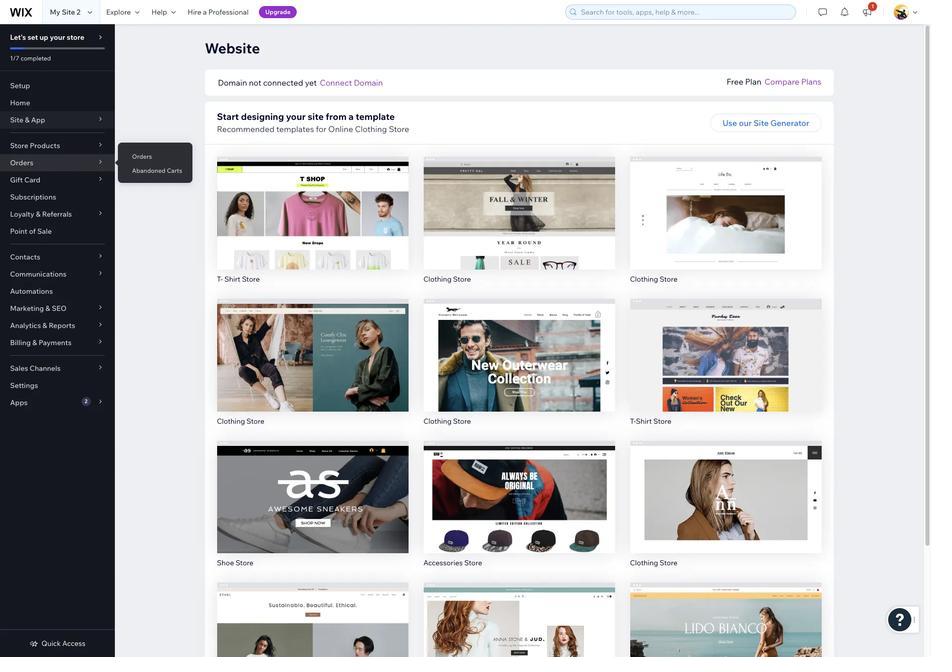 Task type: locate. For each thing, give the bounding box(es) containing it.
& right billing
[[32, 338, 37, 347]]

1 vertical spatial 2
[[85, 398, 88, 405]]

& inside popup button
[[32, 338, 37, 347]]

your
[[50, 33, 65, 42], [286, 111, 306, 123]]

communications
[[10, 270, 67, 279]]

orders inside the orders link
[[132, 153, 152, 160]]

edit button
[[292, 196, 334, 214], [498, 196, 541, 214], [705, 196, 747, 214], [292, 338, 334, 356], [498, 338, 541, 356], [705, 338, 747, 356], [292, 480, 334, 498], [498, 480, 541, 498], [705, 480, 747, 498], [292, 622, 334, 640], [498, 622, 541, 640], [705, 622, 747, 640]]

completed
[[21, 54, 51, 62]]

not
[[249, 78, 262, 88]]

store
[[67, 33, 84, 42]]

edit
[[305, 200, 320, 210], [512, 200, 527, 210], [719, 200, 734, 210], [305, 342, 320, 352], [512, 342, 527, 352], [719, 342, 734, 352], [305, 484, 320, 494], [512, 484, 527, 494], [719, 484, 734, 494], [305, 626, 320, 636], [512, 626, 527, 636], [719, 626, 734, 636]]

contacts
[[10, 253, 40, 262]]

abandoned
[[132, 167, 166, 174]]

shirt
[[225, 275, 240, 284], [636, 417, 652, 426]]

gift card button
[[0, 171, 115, 189]]

site right my
[[62, 8, 75, 17]]

seo
[[52, 304, 67, 313]]

abandoned carts
[[132, 167, 182, 174]]

billing
[[10, 338, 31, 347]]

site inside dropdown button
[[10, 115, 23, 125]]

shoe
[[217, 559, 234, 568]]

referrals
[[42, 210, 72, 219]]

&
[[25, 115, 30, 125], [36, 210, 41, 219], [46, 304, 50, 313], [43, 321, 47, 330], [32, 338, 37, 347]]

orders for the orders link
[[132, 153, 152, 160]]

1 horizontal spatial shirt
[[636, 417, 652, 426]]

view
[[303, 221, 322, 231], [510, 221, 529, 231], [717, 221, 736, 231], [303, 363, 322, 373], [510, 363, 529, 373], [717, 363, 736, 373], [303, 505, 322, 515], [510, 505, 529, 515], [717, 505, 736, 515]]

2 domain from the left
[[354, 78, 383, 88]]

0 horizontal spatial orders
[[10, 158, 33, 167]]

1 vertical spatial shirt
[[636, 417, 652, 426]]

help button
[[146, 0, 182, 24]]

& for billing
[[32, 338, 37, 347]]

2 horizontal spatial site
[[754, 118, 769, 128]]

billing & payments button
[[0, 334, 115, 351]]

a right from
[[349, 111, 354, 123]]

1 horizontal spatial your
[[286, 111, 306, 123]]

help
[[152, 8, 167, 17]]

0 vertical spatial your
[[50, 33, 65, 42]]

shoe store
[[217, 559, 254, 568]]

marketing & seo button
[[0, 300, 115, 317]]

connected
[[263, 78, 303, 88]]

store products button
[[0, 137, 115, 154]]

& left app
[[25, 115, 30, 125]]

accessories store
[[424, 559, 482, 568]]

1/7
[[10, 54, 19, 62]]

t- for t-shirt store
[[630, 417, 636, 426]]

t- for t- shirt store
[[217, 275, 223, 284]]

settings
[[10, 381, 38, 390]]

site down home
[[10, 115, 23, 125]]

orders
[[132, 153, 152, 160], [10, 158, 33, 167]]

1
[[872, 3, 874, 10]]

a
[[203, 8, 207, 17], [349, 111, 354, 123]]

site
[[62, 8, 75, 17], [10, 115, 23, 125], [754, 118, 769, 128]]

2
[[77, 8, 81, 17], [85, 398, 88, 405]]

1 vertical spatial a
[[349, 111, 354, 123]]

0 vertical spatial t-
[[217, 275, 223, 284]]

& left seo
[[46, 304, 50, 313]]

& right the 'loyalty'
[[36, 210, 41, 219]]

plan
[[746, 77, 762, 87]]

loyalty
[[10, 210, 34, 219]]

view button
[[291, 217, 334, 235], [498, 217, 541, 235], [705, 217, 748, 235], [291, 359, 334, 377], [498, 359, 541, 377], [705, 359, 748, 377], [291, 501, 334, 519], [498, 501, 541, 519], [705, 501, 748, 519]]

1 domain from the left
[[218, 78, 247, 88]]

0 vertical spatial shirt
[[225, 275, 240, 284]]

use our site generator button
[[711, 114, 822, 132]]

1 vertical spatial your
[[286, 111, 306, 123]]

site right our at the right
[[754, 118, 769, 128]]

clothing store
[[424, 275, 471, 284], [630, 275, 678, 284], [217, 417, 265, 426], [424, 417, 471, 426], [630, 559, 678, 568]]

0 horizontal spatial t-
[[217, 275, 223, 284]]

for
[[316, 124, 327, 134]]

carts
[[167, 167, 182, 174]]

reports
[[49, 321, 75, 330]]

sales channels
[[10, 364, 61, 373]]

site inside 'button'
[[754, 118, 769, 128]]

site & app
[[10, 115, 45, 125]]

orders inside orders dropdown button
[[10, 158, 33, 167]]

store
[[389, 124, 409, 134], [10, 141, 28, 150], [242, 275, 260, 284], [453, 275, 471, 284], [660, 275, 678, 284], [247, 417, 265, 426], [453, 417, 471, 426], [654, 417, 672, 426], [236, 559, 254, 568], [465, 559, 482, 568], [660, 559, 678, 568]]

0 vertical spatial a
[[203, 8, 207, 17]]

a right hire at the top
[[203, 8, 207, 17]]

template
[[356, 111, 395, 123]]

0 horizontal spatial 2
[[77, 8, 81, 17]]

a inside start designing your site from a template recommended templates for online clothing store
[[349, 111, 354, 123]]

your right up
[[50, 33, 65, 42]]

gift card
[[10, 175, 40, 185]]

use
[[723, 118, 738, 128]]

1 horizontal spatial a
[[349, 111, 354, 123]]

hire a professional link
[[182, 0, 255, 24]]

my
[[50, 8, 60, 17]]

products
[[30, 141, 60, 150]]

domain right connect
[[354, 78, 383, 88]]

domain left not
[[218, 78, 247, 88]]

t- shirt store
[[217, 275, 260, 284]]

1 horizontal spatial orders
[[132, 153, 152, 160]]

settings link
[[0, 377, 115, 394]]

templates
[[277, 124, 314, 134]]

2 down settings link
[[85, 398, 88, 405]]

0 horizontal spatial site
[[10, 115, 23, 125]]

Search for tools, apps, help & more... field
[[578, 5, 793, 19]]

analytics
[[10, 321, 41, 330]]

your up templates
[[286, 111, 306, 123]]

1/7 completed
[[10, 54, 51, 62]]

marketing & seo
[[10, 304, 67, 313]]

site & app button
[[0, 111, 115, 129]]

1 horizontal spatial 2
[[85, 398, 88, 405]]

online
[[329, 124, 353, 134]]

professional
[[208, 8, 249, 17]]

clothing
[[355, 124, 387, 134], [424, 275, 452, 284], [630, 275, 659, 284], [217, 417, 245, 426], [424, 417, 452, 426], [630, 559, 659, 568]]

upgrade button
[[259, 6, 297, 18]]

loyalty & referrals
[[10, 210, 72, 219]]

0 horizontal spatial your
[[50, 33, 65, 42]]

channels
[[30, 364, 61, 373]]

1 horizontal spatial t-
[[630, 417, 636, 426]]

quick access
[[42, 639, 86, 648]]

& inside "dropdown button"
[[46, 304, 50, 313]]

0 horizontal spatial domain
[[218, 78, 247, 88]]

orders up gift card
[[10, 158, 33, 167]]

website
[[205, 39, 260, 57]]

point of sale link
[[0, 223, 115, 240]]

1 horizontal spatial domain
[[354, 78, 383, 88]]

& left reports
[[43, 321, 47, 330]]

start designing your site from a template recommended templates for online clothing store
[[217, 111, 409, 134]]

orders up the abandoned
[[132, 153, 152, 160]]

1 vertical spatial t-
[[630, 417, 636, 426]]

2 right my
[[77, 8, 81, 17]]

0 horizontal spatial shirt
[[225, 275, 240, 284]]

sale
[[37, 227, 52, 236]]

loyalty & referrals button
[[0, 206, 115, 223]]

explore
[[106, 8, 131, 17]]

payments
[[39, 338, 72, 347]]



Task type: describe. For each thing, give the bounding box(es) containing it.
subscriptions link
[[0, 189, 115, 206]]

access
[[62, 639, 86, 648]]

shirt for t-shirt store
[[636, 417, 652, 426]]

apps
[[10, 398, 28, 407]]

up
[[40, 33, 48, 42]]

quick
[[42, 639, 61, 648]]

hire
[[188, 8, 201, 17]]

gift
[[10, 175, 23, 185]]

point of sale
[[10, 227, 52, 236]]

card
[[24, 175, 40, 185]]

& for site
[[25, 115, 30, 125]]

2 inside 'sidebar' "element"
[[85, 398, 88, 405]]

accessories
[[424, 559, 463, 568]]

from
[[326, 111, 347, 123]]

setup
[[10, 81, 30, 90]]

hire a professional
[[188, 8, 249, 17]]

designing
[[241, 111, 284, 123]]

& for loyalty
[[36, 210, 41, 219]]

1 button
[[857, 0, 879, 24]]

shirt for t- shirt store
[[225, 275, 240, 284]]

free plan compare plans
[[727, 77, 822, 87]]

sales
[[10, 364, 28, 373]]

recommended
[[217, 124, 275, 134]]

app
[[31, 115, 45, 125]]

point
[[10, 227, 27, 236]]

marketing
[[10, 304, 44, 313]]

generator
[[771, 118, 810, 128]]

our
[[739, 118, 752, 128]]

automations
[[10, 287, 53, 296]]

your inside 'sidebar' "element"
[[50, 33, 65, 42]]

set
[[28, 33, 38, 42]]

orders button
[[0, 154, 115, 171]]

orders link
[[118, 148, 192, 165]]

home link
[[0, 94, 115, 111]]

sidebar element
[[0, 24, 115, 657]]

my site 2
[[50, 8, 81, 17]]

site
[[308, 111, 324, 123]]

quick access button
[[29, 639, 86, 648]]

home
[[10, 98, 30, 107]]

communications button
[[0, 266, 115, 283]]

0 horizontal spatial a
[[203, 8, 207, 17]]

plans
[[802, 77, 822, 87]]

your inside start designing your site from a template recommended templates for online clothing store
[[286, 111, 306, 123]]

1 horizontal spatial site
[[62, 8, 75, 17]]

compare
[[765, 77, 800, 87]]

0 vertical spatial 2
[[77, 8, 81, 17]]

t-shirt store
[[630, 417, 672, 426]]

yet
[[305, 78, 317, 88]]

domain not connected yet connect domain
[[218, 78, 383, 88]]

automations link
[[0, 283, 115, 300]]

start
[[217, 111, 239, 123]]

use our site generator
[[723, 118, 810, 128]]

contacts button
[[0, 249, 115, 266]]

compare plans button
[[765, 76, 822, 88]]

analytics & reports
[[10, 321, 75, 330]]

& for marketing
[[46, 304, 50, 313]]

billing & payments
[[10, 338, 72, 347]]

analytics & reports button
[[0, 317, 115, 334]]

store inside start designing your site from a template recommended templates for online clothing store
[[389, 124, 409, 134]]

& for analytics
[[43, 321, 47, 330]]

setup link
[[0, 77, 115, 94]]

orders for orders dropdown button
[[10, 158, 33, 167]]

clothing inside start designing your site from a template recommended templates for online clothing store
[[355, 124, 387, 134]]

abandoned carts link
[[118, 162, 192, 179]]

store products
[[10, 141, 60, 150]]

store inside dropdown button
[[10, 141, 28, 150]]

free
[[727, 77, 744, 87]]

let's set up your store
[[10, 33, 84, 42]]

subscriptions
[[10, 193, 56, 202]]

let's
[[10, 33, 26, 42]]

upgrade
[[265, 8, 291, 16]]



Task type: vqa. For each thing, say whether or not it's contained in the screenshot.
target
no



